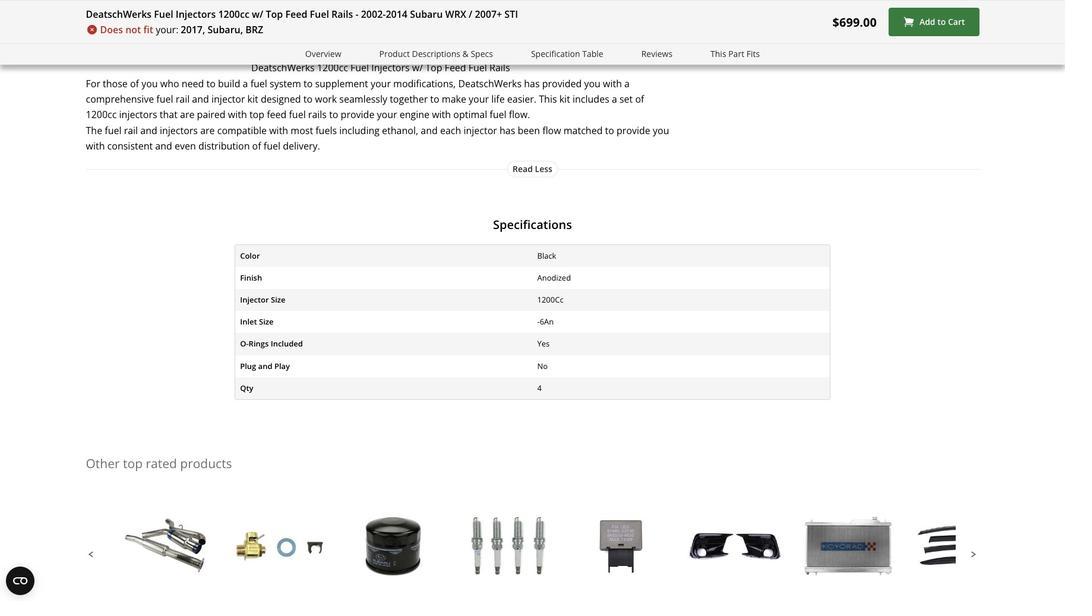 Task type: vqa. For each thing, say whether or not it's contained in the screenshot.
Hb533B.668
no



Task type: locate. For each thing, give the bounding box(es) containing it.
of right installation
[[321, 36, 330, 49]]

0 vertical spatial your
[[371, 77, 391, 90]]

0 vertical spatial injectors
[[176, 8, 216, 21]]

1 vertical spatial has
[[500, 124, 515, 137]]

has down the flow.
[[500, 124, 515, 137]]

finish
[[240, 273, 262, 284]]

fuel up your:
[[154, 8, 173, 21]]

0 vertical spatial rail
[[176, 93, 190, 106]]

2 horizontal spatial you
[[653, 124, 669, 137]]

w/ up the brz
[[252, 8, 263, 21]]

rails inside deatschwerks 1200cc fuel injectors w/ top feed fuel rails for those of you who need to build a fuel system to supplement your modifications, deatschwerks has provided you with a comprehensive fuel rail and injector kit designed to work seamlessly together to make your life easier. this kit includes a set of 1200cc injectors that are paired with top feed fuel rails to provide your engine with optimal fuel flow. the fuel rail and injectors are compatible with most fuels including ethanol, and each injector has been flow matched to provide you with consistent and even distribution of fuel delivery.
[[490, 61, 510, 74]]

rails inside deatschwerks 1200cc fuel injectors w/ top feed fuel rails for those of you who need to build a fuel system to supplement your modifications, deatschwerks has provided you with a comprehensive fuel rail and injector kit designed to work seamlessly together to make your life easier. this kit includes a set of 1200cc injectors that are paired with top feed fuel rails to provide your engine with optimal fuel flow. the fuel rail and injectors are compatible with most fuels including ethanol, and each injector has been flow matched to provide you with consistent and even distribution of fuel delivery.
[[308, 108, 327, 121]]

an
[[233, 36, 245, 49]]

1 horizontal spatial feed
[[285, 8, 307, 21]]

0 horizontal spatial deatschwerks
[[86, 8, 152, 21]]

part
[[729, 48, 745, 59]]

to right 6an
[[196, 36, 205, 49]]

reviews
[[642, 48, 673, 59]]

$699.00
[[833, 14, 877, 30]]

2 horizontal spatial are
[[200, 124, 215, 137]]

to up fuels
[[329, 108, 338, 121]]

make
[[442, 93, 466, 106]]

ethanol,
[[382, 124, 418, 137]]

1 vertical spatial size
[[259, 317, 274, 328]]

a right build
[[243, 77, 248, 90]]

2 vertical spatial deatschwerks
[[458, 77, 522, 90]]

0 horizontal spatial anodized
[[135, 5, 176, 18]]

specification table
[[531, 48, 604, 59]]

fuels
[[316, 124, 337, 137]]

with right paired in the top left of the page
[[228, 108, 247, 121]]

0 vertical spatial size
[[271, 295, 286, 306]]

deatschwerks
[[86, 8, 152, 21], [251, 61, 315, 74], [458, 77, 522, 90]]

compatible inside deatschwerks 1200cc fuel injectors w/ top feed fuel rails for those of you who need to build a fuel system to supplement your modifications, deatschwerks has provided you with a comprehensive fuel rail and injector kit designed to work seamlessly together to make your life easier. this kit includes a set of 1200cc injectors that are paired with top feed fuel rails to provide your engine with optimal fuel flow. the fuel rail and injectors are compatible with most fuels including ethanol, and each injector has been flow matched to provide you with consistent and even distribution of fuel delivery.
[[217, 124, 267, 137]]

-
[[356, 8, 359, 21], [172, 36, 175, 49], [537, 317, 540, 328]]

1 horizontal spatial kit
[[560, 93, 570, 106]]

1 horizontal spatial top
[[426, 61, 442, 74]]

are inside 'includes anodized top-feed fuel rails fuel rails are e-85 compatible fuel rails feature -6an to allow an easy installation of fuel lines'
[[137, 20, 152, 33]]

fuel up that
[[156, 93, 173, 106]]

rails down specs
[[490, 61, 510, 74]]

product descriptions & specs
[[379, 48, 493, 59]]

rail down the need
[[176, 93, 190, 106]]

deatschwerks 1200cc fuel injectors w/ top feed fuel rails for those of you who need to build a fuel system to supplement your modifications, deatschwerks has provided you with a comprehensive fuel rail and injector kit designed to work seamlessly together to make your life easier. this kit includes a set of 1200cc injectors that are paired with top feed fuel rails to provide your engine with optimal fuel flow. the fuel rail and injectors are compatible with most fuels including ethanol, and each injector has been flow matched to provide you with consistent and even distribution of fuel delivery.
[[86, 61, 669, 153]]

0 horizontal spatial you
[[142, 77, 158, 90]]

are left the e- at the left of the page
[[137, 20, 152, 33]]

w/ for 1200cc
[[252, 8, 263, 21]]

top
[[266, 8, 283, 21], [426, 61, 442, 74]]

fuel up installation
[[310, 8, 329, 21]]

you
[[142, 77, 158, 90], [584, 77, 601, 90], [653, 124, 669, 137]]

1 horizontal spatial -
[[356, 8, 359, 21]]

0 vertical spatial deatschwerks
[[86, 8, 152, 21]]

6an
[[540, 317, 554, 328]]

rails inside 'includes anodized top-feed fuel rails fuel rails are e-85 compatible fuel rails feature -6an to allow an easy installation of fuel lines'
[[243, 5, 264, 18]]

other
[[86, 456, 120, 472]]

size for inlet size
[[259, 317, 274, 328]]

to left build
[[206, 77, 216, 90]]

rails
[[116, 20, 135, 33], [116, 36, 135, 49], [308, 108, 327, 121]]

0 horizontal spatial provide
[[341, 108, 375, 121]]

size right injector
[[271, 295, 286, 306]]

top left feed
[[250, 108, 264, 121]]

1 horizontal spatial injectors
[[372, 61, 410, 74]]

1 horizontal spatial injector
[[464, 124, 497, 137]]

paired
[[197, 108, 226, 121]]

1 vertical spatial -
[[172, 36, 175, 49]]

with down the
[[86, 140, 105, 153]]

of right distribution
[[252, 140, 261, 153]]

specification table link
[[531, 48, 604, 61]]

read less
[[513, 163, 553, 175]]

1 horizontal spatial anodized
[[537, 273, 571, 284]]

w/
[[252, 8, 263, 21], [412, 61, 423, 74]]

fuel up 'subaru,'
[[222, 5, 241, 18]]

deatschwerks for 1200cc
[[251, 61, 315, 74]]

0 vertical spatial rails
[[116, 20, 135, 33]]

fuel down life in the left top of the page
[[490, 108, 507, 121]]

rails down "includes"
[[116, 20, 135, 33]]

this left part on the top
[[711, 48, 727, 59]]

2007+
[[475, 8, 502, 21]]

a
[[243, 77, 248, 90], [625, 77, 630, 90], [612, 93, 617, 106]]

feed
[[198, 5, 220, 18], [285, 8, 307, 21], [445, 61, 466, 74]]

1 horizontal spatial rails
[[332, 8, 353, 21]]

2 horizontal spatial feed
[[445, 61, 466, 74]]

feed down '&'
[[445, 61, 466, 74]]

overview link
[[305, 48, 341, 61]]

rated
[[146, 456, 177, 472]]

to inside 'includes anodized top-feed fuel rails fuel rails are e-85 compatible fuel rails feature -6an to allow an easy installation of fuel lines'
[[196, 36, 205, 49]]

set
[[620, 93, 633, 106]]

injector down build
[[212, 93, 245, 106]]

0 horizontal spatial kit
[[248, 93, 258, 106]]

reviews link
[[642, 48, 673, 61]]

included
[[271, 339, 303, 350]]

0 horizontal spatial injectors
[[119, 108, 157, 121]]

0 vertical spatial are
[[137, 20, 152, 33]]

product descriptions & specs link
[[379, 48, 493, 61]]

1 vertical spatial provide
[[617, 124, 651, 137]]

e-
[[154, 20, 163, 33]]

0 horizontal spatial 1200cc
[[86, 108, 117, 121]]

this down provided
[[539, 93, 557, 106]]

specs
[[471, 48, 493, 59]]

a up 'set'
[[625, 77, 630, 90]]

compatible up distribution
[[217, 124, 267, 137]]

compatible
[[176, 20, 225, 33], [217, 124, 267, 137]]

and
[[192, 93, 209, 106], [140, 124, 157, 137], [421, 124, 438, 137], [155, 140, 172, 153], [258, 361, 272, 372]]

are down paired in the top left of the page
[[200, 124, 215, 137]]

1 vertical spatial anodized
[[537, 273, 571, 284]]

deatschwerks up system
[[251, 61, 315, 74]]

feed inside 'includes anodized top-feed fuel rails fuel rails are e-85 compatible fuel rails feature -6an to allow an easy installation of fuel lines'
[[198, 5, 220, 18]]

rail up consistent at left
[[124, 124, 138, 137]]

top
[[250, 108, 264, 121], [123, 456, 143, 472]]

1 vertical spatial this
[[539, 93, 557, 106]]

fuel left not
[[95, 36, 114, 49]]

brz
[[246, 23, 263, 36]]

1200cc
[[537, 295, 564, 306]]

1 vertical spatial top
[[123, 456, 143, 472]]

fuel left delivery.
[[264, 140, 280, 153]]

work
[[315, 93, 337, 106]]

1 horizontal spatial top
[[250, 108, 264, 121]]

size right inlet
[[259, 317, 274, 328]]

of right those
[[130, 77, 139, 90]]

has up easier.
[[524, 77, 540, 90]]

0 vertical spatial 1200cc
[[218, 8, 250, 21]]

rails down work
[[308, 108, 327, 121]]

product
[[379, 48, 410, 59]]

engine
[[400, 108, 430, 121]]

1 horizontal spatial this
[[711, 48, 727, 59]]

plug and play
[[240, 361, 290, 372]]

top for injectors
[[426, 61, 442, 74]]

anodized up 1200cc
[[537, 273, 571, 284]]

rails for 1200cc
[[332, 8, 353, 21]]

1 vertical spatial deatschwerks
[[251, 61, 315, 74]]

1 vertical spatial top
[[426, 61, 442, 74]]

feed up 'subaru,'
[[198, 5, 220, 18]]

0 horizontal spatial injector
[[212, 93, 245, 106]]

has
[[524, 77, 540, 90], [500, 124, 515, 137]]

your up seamlessly
[[371, 77, 391, 90]]

each
[[440, 124, 461, 137]]

1200cc up 'subaru,'
[[218, 8, 250, 21]]

2 vertical spatial -
[[537, 317, 540, 328]]

0 horizontal spatial feed
[[198, 5, 220, 18]]

kit down provided
[[560, 93, 570, 106]]

1 vertical spatial injectors
[[372, 61, 410, 74]]

inlet size
[[240, 317, 274, 328]]

1 vertical spatial rail
[[124, 124, 138, 137]]

/
[[469, 8, 473, 21]]

deatschwerks fuel injectors 1200cc w/ top feed fuel rails - 2002-2014 subaru wrx / 2007+ sti
[[86, 8, 518, 21]]

1200cc down overview link
[[317, 61, 348, 74]]

descriptions
[[412, 48, 461, 59]]

fits
[[747, 48, 760, 59]]

feed inside deatschwerks 1200cc fuel injectors w/ top feed fuel rails for those of you who need to build a fuel system to supplement your modifications, deatschwerks has provided you with a comprehensive fuel rail and injector kit designed to work seamlessly together to make your life easier. this kit includes a set of 1200cc injectors that are paired with top feed fuel rails to provide your engine with optimal fuel flow. the fuel rail and injectors are compatible with most fuels including ethanol, and each injector has been flow matched to provide you with consistent and even distribution of fuel delivery.
[[445, 61, 466, 74]]

rails up the brz
[[243, 5, 264, 18]]

inlet
[[240, 317, 257, 328]]

less
[[535, 163, 553, 175]]

0 vertical spatial this
[[711, 48, 727, 59]]

injectors down comprehensive
[[119, 108, 157, 121]]

1 vertical spatial w/
[[412, 61, 423, 74]]

0 vertical spatial provide
[[341, 108, 375, 121]]

0 vertical spatial anodized
[[135, 5, 176, 18]]

of
[[321, 36, 330, 49], [130, 77, 139, 90], [636, 93, 644, 106], [252, 140, 261, 153]]

to
[[938, 16, 946, 27], [196, 36, 205, 49], [206, 77, 216, 90], [304, 77, 313, 90], [304, 93, 313, 106], [430, 93, 440, 106], [329, 108, 338, 121], [605, 124, 614, 137]]

0 vertical spatial top
[[250, 108, 264, 121]]

anodized up the e- at the left of the page
[[135, 5, 176, 18]]

1 vertical spatial injector
[[464, 124, 497, 137]]

feature
[[137, 36, 170, 49]]

0 vertical spatial w/
[[252, 8, 263, 21]]

your up optimal
[[469, 93, 489, 106]]

deatschwerks up does
[[86, 8, 152, 21]]

- up yes
[[537, 317, 540, 328]]

with
[[603, 77, 622, 90], [228, 108, 247, 121], [432, 108, 451, 121], [269, 124, 288, 137], [86, 140, 105, 153]]

2 horizontal spatial -
[[537, 317, 540, 328]]

fuel left lines
[[332, 36, 349, 49]]

o-rings included
[[240, 339, 303, 350]]

injector down optimal
[[464, 124, 497, 137]]

0 vertical spatial compatible
[[176, 20, 225, 33]]

injectors up '2017,'
[[176, 8, 216, 21]]

deatschwerks up life in the left top of the page
[[458, 77, 522, 90]]

0 horizontal spatial this
[[539, 93, 557, 106]]

top inside deatschwerks 1200cc fuel injectors w/ top feed fuel rails for those of you who need to build a fuel system to supplement your modifications, deatschwerks has provided you with a comprehensive fuel rail and injector kit designed to work seamlessly together to make your life easier. this kit includes a set of 1200cc injectors that are paired with top feed fuel rails to provide your engine with optimal fuel flow. the fuel rail and injectors are compatible with most fuels including ethanol, and each injector has been flow matched to provide you with consistent and even distribution of fuel delivery.
[[426, 61, 442, 74]]

who
[[160, 77, 179, 90]]

- left 2002-
[[356, 8, 359, 21]]

top down product descriptions & specs link
[[426, 61, 442, 74]]

0 horizontal spatial rails
[[243, 5, 264, 18]]

2 horizontal spatial deatschwerks
[[458, 77, 522, 90]]

not
[[125, 23, 141, 36]]

provide up including
[[341, 108, 375, 121]]

rails left 2002-
[[332, 8, 353, 21]]

with down feed
[[269, 124, 288, 137]]

1 vertical spatial injectors
[[160, 124, 198, 137]]

injectors up even
[[160, 124, 198, 137]]

compatible down 'top-'
[[176, 20, 225, 33]]

fuel
[[332, 36, 349, 49], [251, 77, 267, 90], [156, 93, 173, 106], [289, 108, 306, 121], [490, 108, 507, 121], [105, 124, 122, 137], [264, 140, 280, 153]]

2 vertical spatial are
[[200, 124, 215, 137]]

size for injector size
[[271, 295, 286, 306]]

your up the ethanol,
[[377, 108, 397, 121]]

injectors down product
[[372, 61, 410, 74]]

injectors inside deatschwerks 1200cc fuel injectors w/ top feed fuel rails for those of you who need to build a fuel system to supplement your modifications, deatschwerks has provided you with a comprehensive fuel rail and injector kit designed to work seamlessly together to make your life easier. this kit includes a set of 1200cc injectors that are paired with top feed fuel rails to provide your engine with optimal fuel flow. the fuel rail and injectors are compatible with most fuels including ethanol, and each injector has been flow matched to provide you with consistent and even distribution of fuel delivery.
[[372, 61, 410, 74]]

your
[[371, 77, 391, 90], [469, 93, 489, 106], [377, 108, 397, 121]]

rails left 'fit'
[[116, 36, 135, 49]]

injector
[[240, 295, 269, 306]]

2 vertical spatial rails
[[308, 108, 327, 121]]

- down 85
[[172, 36, 175, 49]]

are right that
[[180, 108, 195, 121]]

kit left designed
[[248, 93, 258, 106]]

0 vertical spatial injectors
[[119, 108, 157, 121]]

injector
[[212, 93, 245, 106], [464, 124, 497, 137]]

a left 'set'
[[612, 93, 617, 106]]

1200cc up the
[[86, 108, 117, 121]]

1 horizontal spatial a
[[612, 93, 617, 106]]

seamlessly
[[340, 93, 387, 106]]

6an
[[175, 36, 194, 49]]

1 horizontal spatial are
[[180, 108, 195, 121]]

1 horizontal spatial w/
[[412, 61, 423, 74]]

0 horizontal spatial has
[[500, 124, 515, 137]]

2 horizontal spatial 1200cc
[[317, 61, 348, 74]]

0 horizontal spatial top
[[266, 8, 283, 21]]

2 horizontal spatial rails
[[490, 61, 510, 74]]

0 horizontal spatial are
[[137, 20, 152, 33]]

w/ up modifications,
[[412, 61, 423, 74]]

anodized inside 'includes anodized top-feed fuel rails fuel rails are e-85 compatible fuel rails feature -6an to allow an easy installation of fuel lines'
[[135, 5, 176, 18]]

0 horizontal spatial w/
[[252, 8, 263, 21]]

1 horizontal spatial has
[[524, 77, 540, 90]]

fuel right the
[[105, 124, 122, 137]]

top left rated at left bottom
[[123, 456, 143, 472]]

1 horizontal spatial provide
[[617, 124, 651, 137]]

0 vertical spatial top
[[266, 8, 283, 21]]

1 horizontal spatial deatschwerks
[[251, 61, 315, 74]]

lines
[[351, 36, 372, 49]]

to down modifications,
[[430, 93, 440, 106]]

2 vertical spatial 1200cc
[[86, 108, 117, 121]]

to right 'add'
[[938, 16, 946, 27]]

0 vertical spatial has
[[524, 77, 540, 90]]

of right 'set'
[[636, 93, 644, 106]]

this
[[711, 48, 727, 59], [539, 93, 557, 106]]

1 vertical spatial compatible
[[217, 124, 267, 137]]

0 vertical spatial injector
[[212, 93, 245, 106]]

fuel down specs
[[469, 61, 487, 74]]

fuel
[[222, 5, 241, 18], [154, 8, 173, 21], [310, 8, 329, 21], [95, 20, 114, 33], [95, 36, 114, 49], [351, 61, 369, 74], [469, 61, 487, 74]]

including
[[339, 124, 380, 137]]

0 horizontal spatial -
[[172, 36, 175, 49]]

feed up installation
[[285, 8, 307, 21]]

0 horizontal spatial rail
[[124, 124, 138, 137]]

top up easy
[[266, 8, 283, 21]]

other top rated products
[[86, 456, 232, 472]]

w/ inside deatschwerks 1200cc fuel injectors w/ top feed fuel rails for those of you who need to build a fuel system to supplement your modifications, deatschwerks has provided you with a comprehensive fuel rail and injector kit designed to work seamlessly together to make your life easier. this kit includes a set of 1200cc injectors that are paired with top feed fuel rails to provide your engine with optimal fuel flow. the fuel rail and injectors are compatible with most fuels including ethanol, and each injector has been flow matched to provide you with consistent and even distribution of fuel delivery.
[[412, 61, 423, 74]]

85
[[163, 20, 173, 33]]

provide down 'set'
[[617, 124, 651, 137]]

installation
[[269, 36, 318, 49]]



Task type: describe. For each thing, give the bounding box(es) containing it.
0 horizontal spatial a
[[243, 77, 248, 90]]

wrx
[[445, 8, 466, 21]]

1 vertical spatial are
[[180, 108, 195, 121]]

add to cart button
[[889, 8, 980, 36]]

1 vertical spatial your
[[469, 93, 489, 106]]

sti
[[505, 8, 518, 21]]

this part fits link
[[711, 48, 760, 61]]

to right system
[[304, 77, 313, 90]]

flow.
[[509, 108, 530, 121]]

&
[[463, 48, 469, 59]]

build
[[218, 77, 240, 90]]

compatible inside 'includes anodized top-feed fuel rails fuel rails are e-85 compatible fuel rails feature -6an to allow an easy installation of fuel lines'
[[176, 20, 225, 33]]

provided
[[542, 77, 582, 90]]

includes anodized top-feed fuel rails fuel rails are e-85 compatible fuel rails feature -6an to allow an easy installation of fuel lines
[[95, 5, 372, 49]]

qty
[[240, 383, 253, 394]]

includes
[[573, 93, 610, 106]]

and left even
[[155, 140, 172, 153]]

1 horizontal spatial you
[[584, 77, 601, 90]]

2 vertical spatial your
[[377, 108, 397, 121]]

and left play
[[258, 361, 272, 372]]

with up each
[[432, 108, 451, 121]]

feed
[[267, 108, 287, 121]]

table
[[582, 48, 604, 59]]

deatschwerks for fuel
[[86, 8, 152, 21]]

no
[[537, 361, 548, 372]]

rings
[[249, 339, 269, 350]]

this inside deatschwerks 1200cc fuel injectors w/ top feed fuel rails for those of you who need to build a fuel system to supplement your modifications, deatschwerks has provided you with a comprehensive fuel rail and injector kit designed to work seamlessly together to make your life easier. this kit includes a set of 1200cc injectors that are paired with top feed fuel rails to provide your engine with optimal fuel flow. the fuel rail and injectors are compatible with most fuels including ethanol, and each injector has been flow matched to provide you with consistent and even distribution of fuel delivery.
[[539, 93, 557, 106]]

specification
[[531, 48, 580, 59]]

even
[[175, 140, 196, 153]]

1 horizontal spatial 1200cc
[[218, 8, 250, 21]]

2 kit from the left
[[560, 93, 570, 106]]

easier.
[[507, 93, 537, 106]]

1 kit from the left
[[248, 93, 258, 106]]

read
[[513, 163, 533, 175]]

2014
[[386, 8, 408, 21]]

fuel up most
[[289, 108, 306, 121]]

for
[[86, 77, 100, 90]]

feed for fuel
[[285, 8, 307, 21]]

products
[[180, 456, 232, 472]]

fuel inside 'includes anodized top-feed fuel rails fuel rails are e-85 compatible fuel rails feature -6an to allow an easy installation of fuel lines'
[[332, 36, 349, 49]]

with up 'set'
[[603, 77, 622, 90]]

0 horizontal spatial injectors
[[176, 8, 216, 21]]

play
[[274, 361, 290, 372]]

need
[[182, 77, 204, 90]]

- inside 'includes anodized top-feed fuel rails fuel rails are e-85 compatible fuel rails feature -6an to allow an easy installation of fuel lines'
[[172, 36, 175, 49]]

injector size
[[240, 295, 286, 306]]

add to cart
[[920, 16, 965, 27]]

top for 1200cc
[[266, 8, 283, 21]]

yes
[[537, 339, 550, 350]]

fuel down "includes"
[[95, 20, 114, 33]]

0 vertical spatial -
[[356, 8, 359, 21]]

specifications
[[493, 217, 572, 233]]

color
[[240, 251, 260, 261]]

delivery.
[[283, 140, 320, 153]]

and up consistent at left
[[140, 124, 157, 137]]

and left each
[[421, 124, 438, 137]]

flow
[[543, 124, 561, 137]]

to inside button
[[938, 16, 946, 27]]

cart
[[948, 16, 965, 27]]

fuel up supplement
[[351, 61, 369, 74]]

that
[[160, 108, 178, 121]]

overview
[[305, 48, 341, 59]]

subaru,
[[208, 23, 243, 36]]

2017,
[[181, 23, 205, 36]]

and down the need
[[192, 93, 209, 106]]

of inside 'includes anodized top-feed fuel rails fuel rails are e-85 compatible fuel rails feature -6an to allow an easy installation of fuel lines'
[[321, 36, 330, 49]]

2002-
[[361, 8, 386, 21]]

1 vertical spatial 1200cc
[[317, 61, 348, 74]]

fuel left system
[[251, 77, 267, 90]]

feed for 1200cc
[[445, 61, 466, 74]]

to left work
[[304, 93, 313, 106]]

4
[[537, 383, 542, 394]]

designed
[[261, 93, 301, 106]]

optimal
[[454, 108, 487, 121]]

together
[[390, 93, 428, 106]]

to right matched
[[605, 124, 614, 137]]

comprehensive
[[86, 93, 154, 106]]

includes
[[95, 5, 132, 18]]

0 horizontal spatial top
[[123, 456, 143, 472]]

black
[[537, 251, 556, 261]]

life
[[492, 93, 505, 106]]

add
[[920, 16, 936, 27]]

plug
[[240, 361, 256, 372]]

those
[[103, 77, 128, 90]]

subaru
[[410, 8, 443, 21]]

1 vertical spatial rails
[[116, 36, 135, 49]]

does not fit your: 2017, subaru, brz
[[100, 23, 263, 36]]

distribution
[[198, 140, 250, 153]]

1 horizontal spatial rail
[[176, 93, 190, 106]]

this part fits
[[711, 48, 760, 59]]

been
[[518, 124, 540, 137]]

system
[[270, 77, 301, 90]]

top inside deatschwerks 1200cc fuel injectors w/ top feed fuel rails for those of you who need to build a fuel system to supplement your modifications, deatschwerks has provided you with a comprehensive fuel rail and injector kit designed to work seamlessly together to make your life easier. this kit includes a set of 1200cc injectors that are paired with top feed fuel rails to provide your engine with optimal fuel flow. the fuel rail and injectors are compatible with most fuels including ethanol, and each injector has been flow matched to provide you with consistent and even distribution of fuel delivery.
[[250, 108, 264, 121]]

easy
[[247, 36, 267, 49]]

rails for injectors
[[490, 61, 510, 74]]

allow
[[208, 36, 231, 49]]

o-
[[240, 339, 249, 350]]

-6an
[[537, 317, 554, 328]]

consistent
[[107, 140, 153, 153]]

supplement
[[315, 77, 368, 90]]

the
[[86, 124, 102, 137]]

w/ for injectors
[[412, 61, 423, 74]]

open widget image
[[6, 568, 34, 596]]

does
[[100, 23, 123, 36]]

1 horizontal spatial injectors
[[160, 124, 198, 137]]

your:
[[156, 23, 178, 36]]

2 horizontal spatial a
[[625, 77, 630, 90]]

top-
[[179, 5, 199, 18]]



